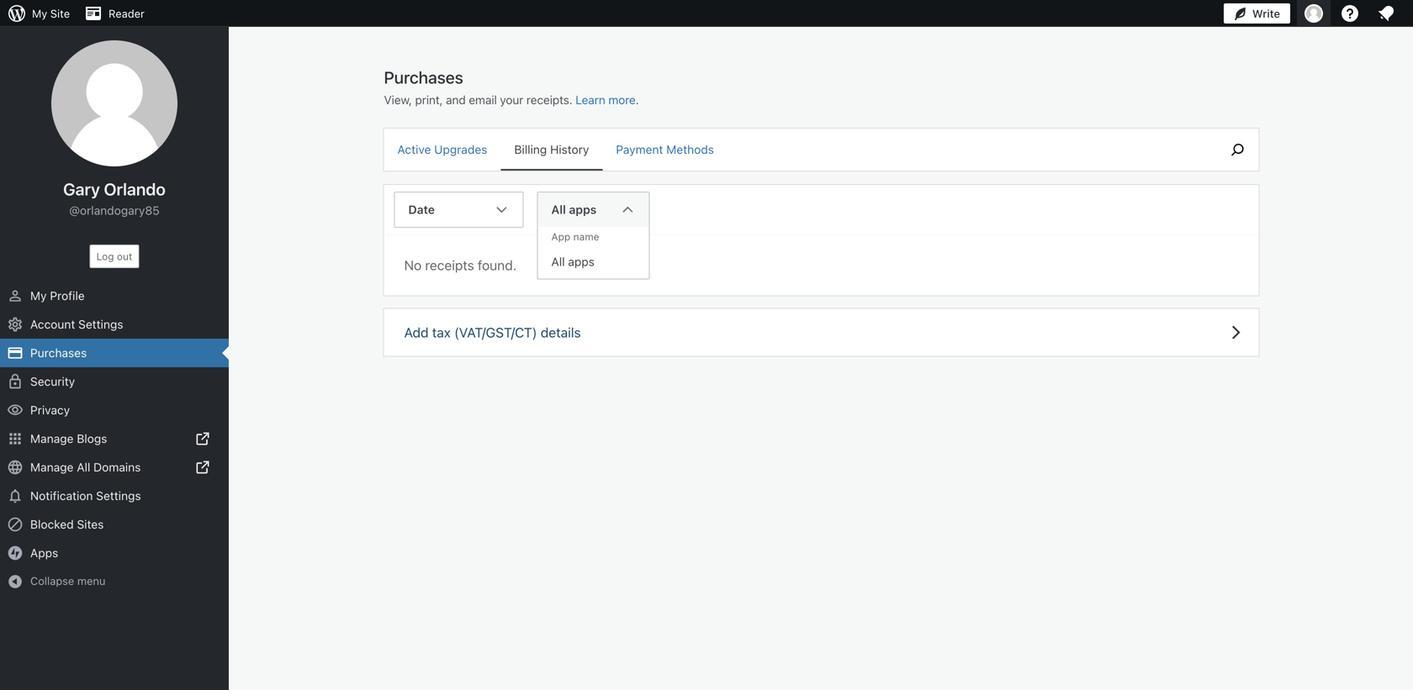 Task type: locate. For each thing, give the bounding box(es) containing it.
all apps list box
[[537, 227, 650, 280]]

settings down domains
[[96, 489, 141, 503]]

reader link
[[77, 0, 151, 27]]

my left site
[[32, 7, 47, 20]]

receipts.
[[527, 93, 573, 107]]

gary orlando @ orlandogary85
[[63, 179, 166, 218]]

0 vertical spatial purchases
[[384, 67, 463, 87]]

1 vertical spatial apps
[[568, 255, 595, 269]]

email
[[469, 93, 497, 107]]

apps
[[569, 203, 597, 217], [568, 255, 595, 269]]

2 vertical spatial all
[[77, 461, 90, 475]]

purchases inside purchases view, print, and email your receipts. learn more .
[[384, 67, 463, 87]]

all apps down app name
[[552, 255, 595, 269]]

.
[[636, 93, 639, 107]]

settings for notification settings
[[96, 489, 141, 503]]

manage down privacy
[[30, 432, 74, 446]]

credit_card image
[[7, 345, 24, 362]]

notification settings link
[[0, 482, 229, 511]]

all inside all apps link
[[552, 255, 565, 269]]

0 vertical spatial my
[[32, 7, 47, 20]]

settings down my profile link
[[78, 318, 123, 332]]

date button
[[394, 192, 524, 548]]

no
[[404, 257, 422, 273]]

2 all apps from the top
[[552, 255, 595, 269]]

visibility image
[[7, 402, 24, 419]]

all apps link
[[538, 245, 649, 279]]

menu containing active upgrades
[[384, 129, 1209, 171]]

1 vertical spatial purchases
[[30, 346, 87, 360]]

details
[[541, 325, 581, 341]]

purchases
[[384, 67, 463, 87], [30, 346, 87, 360]]

purchases main content
[[384, 66, 1259, 548]]

my right person icon
[[30, 289, 47, 303]]

0 vertical spatial settings
[[78, 318, 123, 332]]

profile
[[50, 289, 85, 303]]

my
[[32, 7, 47, 20], [30, 289, 47, 303]]

account
[[30, 318, 75, 332]]

purchases for purchases view, print, and email your receipts. learn more .
[[384, 67, 463, 87]]

collapse menu
[[30, 575, 106, 588]]

my site link
[[0, 0, 77, 27]]

manage up notification
[[30, 461, 74, 475]]

purchases view, print, and email your receipts. learn more .
[[384, 67, 639, 107]]

active upgrades link
[[384, 129, 501, 169]]

1 manage from the top
[[30, 432, 74, 446]]

menu
[[384, 129, 1209, 171]]

all
[[552, 203, 566, 217], [552, 255, 565, 269], [77, 461, 90, 475]]

billing history link
[[501, 129, 603, 169]]

settings image
[[7, 316, 24, 333]]

open search image
[[1217, 140, 1259, 160]]

0 horizontal spatial purchases
[[30, 346, 87, 360]]

history
[[550, 143, 589, 156]]

my site
[[32, 7, 70, 20]]

1 vertical spatial manage
[[30, 461, 74, 475]]

purchases for purchases
[[30, 346, 87, 360]]

domains
[[93, 461, 141, 475]]

collapse
[[30, 575, 74, 588]]

None search field
[[1217, 129, 1259, 171]]

billing history
[[514, 143, 589, 156]]

your
[[500, 93, 524, 107]]

log out
[[96, 251, 132, 263]]

person image
[[7, 288, 24, 305]]

manage all domains link
[[0, 454, 229, 482]]

menu
[[77, 575, 106, 588]]

my profile image
[[1305, 4, 1324, 23]]

all up app
[[552, 203, 566, 217]]

apps down the name
[[568, 255, 595, 269]]

purchases up print,
[[384, 67, 463, 87]]

all apps up app name
[[552, 203, 597, 217]]

menu inside purchases main content
[[384, 129, 1209, 171]]

add tax (vat/gst/ct) details
[[404, 325, 581, 341]]

manage
[[30, 432, 74, 446], [30, 461, 74, 475]]

account settings link
[[0, 310, 229, 339]]

collapse menu link
[[0, 568, 229, 596]]

apps
[[30, 546, 58, 560]]

manage blogs link
[[0, 425, 229, 454]]

purchases down account
[[30, 346, 87, 360]]

1 vertical spatial all apps
[[552, 255, 595, 269]]

none search field inside purchases main content
[[1217, 129, 1259, 171]]

privacy
[[30, 403, 70, 417]]

gary
[[63, 179, 100, 199]]

security link
[[0, 368, 229, 396]]

settings
[[78, 318, 123, 332], [96, 489, 141, 503]]

and
[[446, 93, 466, 107]]

purchases inside "link"
[[30, 346, 87, 360]]

1 horizontal spatial purchases
[[384, 67, 463, 87]]

all down app
[[552, 255, 565, 269]]

add tax (vat/gst/ct) details link
[[384, 309, 1259, 356]]

write link
[[1224, 0, 1291, 27]]

1 vertical spatial settings
[[96, 489, 141, 503]]

learn more link
[[576, 93, 636, 107]]

notification settings
[[30, 489, 141, 503]]

2 manage from the top
[[30, 461, 74, 475]]

log
[[96, 251, 114, 263]]

1 vertical spatial my
[[30, 289, 47, 303]]

0 vertical spatial manage
[[30, 432, 74, 446]]

all up notification settings
[[77, 461, 90, 475]]

view,
[[384, 93, 412, 107]]

receipts
[[425, 257, 474, 273]]

log out button
[[90, 245, 139, 268]]

my inside 'link'
[[32, 7, 47, 20]]

apps up the name
[[569, 203, 597, 217]]

manage for manage blogs
[[30, 432, 74, 446]]

no receipts found.
[[404, 257, 517, 273]]

orlandogary85
[[80, 204, 160, 218]]

lock image
[[7, 374, 24, 390]]

1 vertical spatial all
[[552, 255, 565, 269]]

found.
[[478, 257, 517, 273]]

language image
[[7, 459, 24, 476]]

0 vertical spatial all apps
[[552, 203, 597, 217]]

0 vertical spatial all
[[552, 203, 566, 217]]

methods
[[667, 143, 714, 156]]

all apps
[[552, 203, 597, 217], [552, 255, 595, 269]]



Task type: describe. For each thing, give the bounding box(es) containing it.
orlando
[[104, 179, 166, 199]]

apps inside list box
[[568, 255, 595, 269]]

print,
[[415, 93, 443, 107]]

payment methods
[[616, 143, 714, 156]]

blocked
[[30, 518, 74, 532]]

manage for manage all domains
[[30, 461, 74, 475]]

learn more
[[576, 93, 636, 107]]

blogs
[[77, 432, 107, 446]]

apps link
[[0, 539, 229, 568]]

security
[[30, 375, 75, 389]]

all apps inside list box
[[552, 255, 595, 269]]

all inside manage all domains link
[[77, 461, 90, 475]]

active
[[398, 143, 431, 156]]

reader
[[109, 7, 145, 20]]

add
[[404, 325, 429, 341]]

1 all apps from the top
[[552, 203, 597, 217]]

manage all domains
[[30, 461, 141, 475]]

payment
[[616, 143, 663, 156]]

app
[[552, 231, 571, 243]]

blocked sites link
[[0, 511, 229, 539]]

notifications image
[[7, 488, 24, 505]]

payment methods link
[[603, 129, 728, 169]]

@
[[69, 204, 80, 218]]

date
[[408, 203, 435, 217]]

my for my site
[[32, 7, 47, 20]]

out
[[117, 251, 132, 263]]

site
[[50, 7, 70, 20]]

blocked sites
[[30, 518, 104, 532]]

help image
[[1340, 3, 1361, 24]]

name
[[574, 231, 600, 243]]

my profile
[[30, 289, 85, 303]]

tax
[[432, 325, 451, 341]]

purchases link
[[0, 339, 229, 368]]

upgrades
[[434, 143, 488, 156]]

active upgrades
[[398, 143, 488, 156]]

manage your notifications image
[[1377, 3, 1397, 24]]

manage blogs
[[30, 432, 107, 446]]

settings for account settings
[[78, 318, 123, 332]]

apps image
[[7, 431, 24, 448]]

billing
[[514, 143, 547, 156]]

sites
[[77, 518, 104, 532]]

write
[[1253, 7, 1281, 20]]

block image
[[7, 517, 24, 533]]

app name
[[552, 231, 600, 243]]

gary orlando image
[[51, 40, 178, 167]]

notification
[[30, 489, 93, 503]]

my for my profile
[[30, 289, 47, 303]]

(vat/gst/ct)
[[454, 325, 537, 341]]

privacy link
[[0, 396, 229, 425]]

account settings
[[30, 318, 123, 332]]

0 vertical spatial apps
[[569, 203, 597, 217]]

my profile link
[[0, 282, 229, 310]]



Task type: vqa. For each thing, say whether or not it's contained in the screenshot.
The All Apps
yes



